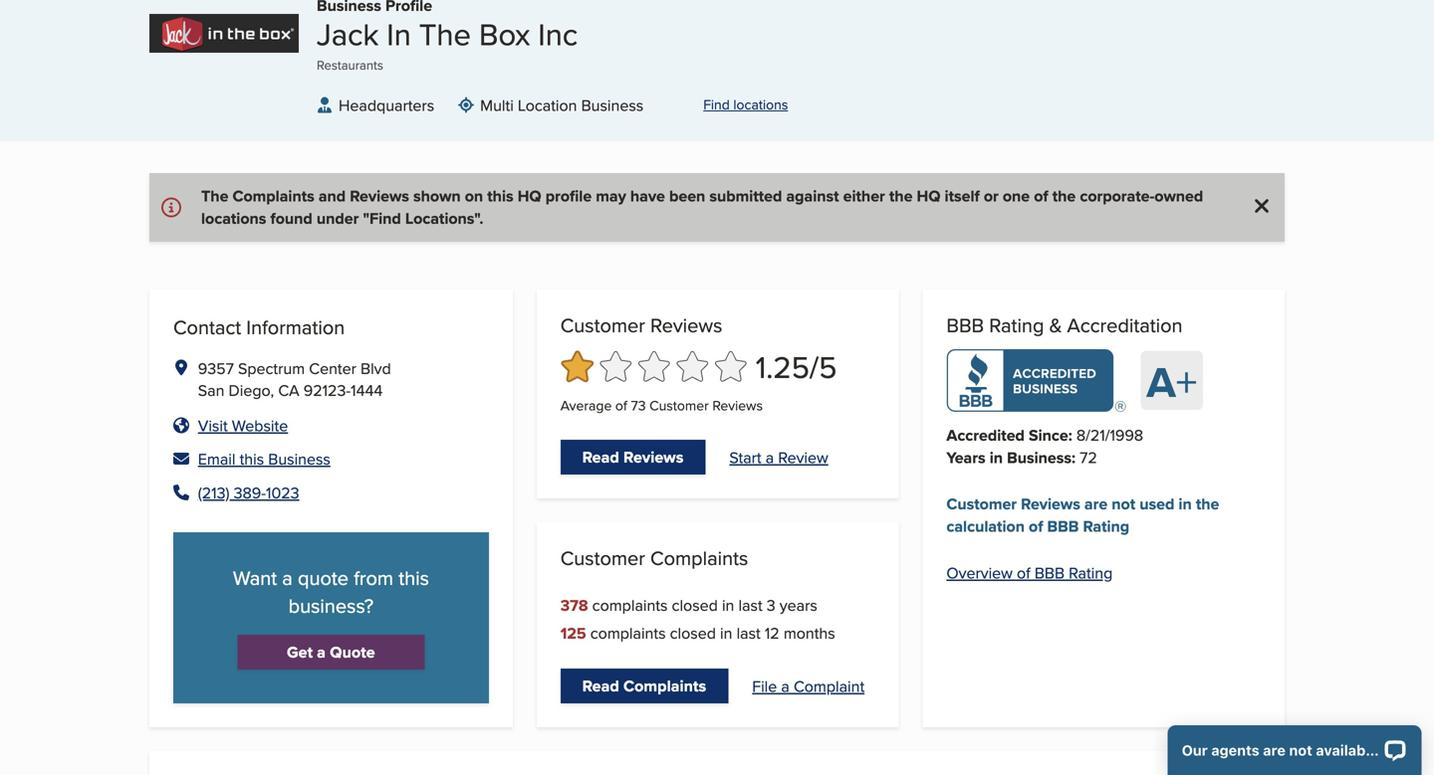 Task type: locate. For each thing, give the bounding box(es) containing it.
closed down customer complaints
[[672, 594, 718, 617]]

the right in
[[419, 12, 471, 56]]

the right the either
[[889, 184, 913, 208]]

a for file
[[781, 675, 790, 698]]

read down "average"
[[582, 445, 619, 469]]

1 horizontal spatial the
[[419, 12, 471, 56]]

in right used at the bottom right
[[1179, 493, 1192, 516]]

complaints inside the complaints and reviews shown on this hq profile may have been submitted against either the hq itself or one of the corporate-owned locations found under "find locations".
[[233, 184, 314, 208]]

san
[[198, 379, 225, 402]]

0 horizontal spatial business
[[268, 448, 331, 471]]

business right the location
[[581, 94, 644, 117]]

1 vertical spatial the
[[201, 184, 228, 208]]

(213) 389-1023
[[198, 481, 299, 504]]

customer
[[560, 311, 645, 339], [649, 396, 709, 416], [947, 493, 1017, 516], [560, 544, 645, 573]]

0 vertical spatial rating
[[989, 311, 1044, 339]]

spectrum
[[238, 357, 305, 380]]

in inside customer reviews are not used in the calculation of bbb rating
[[1179, 493, 1192, 516]]

the left found in the top of the page
[[201, 184, 228, 208]]

find locations
[[703, 95, 788, 115]]

73
[[631, 396, 646, 416]]

this right from
[[399, 564, 429, 592]]

this inside the complaints and reviews shown on this hq profile may have been submitted against either the hq itself or one of the corporate-owned locations found under "find locations".
[[487, 184, 514, 208]]

1 horizontal spatial business
[[581, 94, 644, 117]]

read down 125
[[582, 675, 619, 698]]

,
[[270, 379, 274, 402]]

a
[[766, 446, 774, 469], [282, 564, 293, 592], [317, 641, 326, 664], [781, 675, 790, 698]]

:
[[1068, 424, 1072, 447], [1072, 446, 1076, 470]]

rating left used at the bottom right
[[1083, 515, 1130, 538]]

find
[[703, 95, 730, 115]]

0 vertical spatial read
[[582, 445, 619, 469]]

and
[[319, 184, 346, 208]]

bbb down customer reviews are not used in the calculation of bbb rating
[[1035, 562, 1065, 585]]

may
[[596, 184, 626, 208]]

used
[[1140, 493, 1175, 516]]

in
[[990, 446, 1003, 470], [1179, 493, 1192, 516], [722, 594, 734, 617], [720, 622, 732, 645]]

0 horizontal spatial locations
[[201, 207, 266, 230]]

last left 12
[[737, 622, 761, 645]]

the inside the complaints and reviews shown on this hq profile may have been submitted against either the hq itself or one of the corporate-owned locations found under "find locations".
[[201, 184, 228, 208]]

a for want
[[282, 564, 293, 592]]

been
[[669, 184, 705, 208]]

against
[[786, 184, 839, 208]]

center
[[309, 357, 356, 380]]

1 vertical spatial locations
[[201, 207, 266, 230]]

of left 73
[[615, 396, 627, 416]]

bbb
[[947, 311, 984, 339], [1047, 515, 1079, 538], [1035, 562, 1065, 585]]

2 vertical spatial rating
[[1069, 562, 1113, 585]]

reviews left are
[[1021, 493, 1080, 516]]

1.25/5
[[756, 345, 837, 389]]

review
[[778, 446, 828, 469]]

0 horizontal spatial hq
[[518, 184, 541, 208]]

diego
[[229, 379, 270, 402]]

bbb left are
[[1047, 515, 1079, 538]]

in right years
[[990, 446, 1003, 470]]

the right used at the bottom right
[[1196, 493, 1219, 516]]

complaints left the and
[[233, 184, 314, 208]]

&
[[1049, 311, 1062, 339]]

2 horizontal spatial the
[[1196, 493, 1219, 516]]

quote
[[330, 641, 375, 664]]

1 vertical spatial read
[[582, 675, 619, 698]]

+
[[1176, 351, 1197, 413]]

average of 73 customer reviews
[[560, 396, 763, 416]]

2 vertical spatial this
[[399, 564, 429, 592]]

of right one
[[1034, 184, 1048, 208]]

email this business button
[[173, 448, 489, 471]]

last
[[739, 594, 763, 617], [737, 622, 761, 645]]

months
[[784, 622, 835, 645]]

customer inside customer reviews are not used in the calculation of bbb rating
[[947, 493, 1017, 516]]

1 horizontal spatial hq
[[917, 184, 941, 208]]

locations right find
[[733, 95, 788, 115]]

rating down customer reviews are not used in the calculation of bbb rating
[[1069, 562, 1113, 585]]

one
[[1003, 184, 1030, 208]]

last left 3
[[739, 594, 763, 617]]

read for customer complaints
[[582, 675, 619, 698]]

closed up 'read complaints'
[[670, 622, 716, 645]]

found
[[270, 207, 313, 230]]

1 horizontal spatial this
[[399, 564, 429, 592]]

(213) 389-1023 link
[[198, 481, 299, 504]]

start
[[729, 446, 762, 469]]

complaints down 378 complaints closed in last 3 years 125 complaints closed in last 12 months
[[624, 675, 706, 698]]

hq left profile
[[518, 184, 541, 208]]

file a complaint link
[[752, 675, 865, 698]]

under
[[317, 207, 359, 230]]

locations
[[733, 95, 788, 115], [201, 207, 266, 230]]

1 hq from the left
[[518, 184, 541, 208]]

0 horizontal spatial this
[[240, 448, 264, 471]]

customer up 378
[[560, 544, 645, 573]]

rating
[[989, 311, 1044, 339], [1083, 515, 1130, 538], [1069, 562, 1113, 585]]

business left "72"
[[1007, 446, 1072, 470]]

this inside want a quote from this business?
[[399, 564, 429, 592]]

accredited
[[947, 424, 1025, 447]]

this up 389-
[[240, 448, 264, 471]]

from
[[354, 564, 393, 592]]

want a quote from this business?
[[233, 564, 429, 620]]

2 horizontal spatial business
[[1007, 446, 1072, 470]]

a right want
[[282, 564, 293, 592]]

customer right 73
[[649, 396, 709, 416]]

customer up "average"
[[560, 311, 645, 339]]

the
[[419, 12, 471, 56], [201, 184, 228, 208]]

this right on
[[487, 184, 514, 208]]

hq left itself
[[917, 184, 941, 208]]

business inside "accredited since : 8/21/1998 years in business : 72"
[[1007, 446, 1072, 470]]

a inside want a quote from this business?
[[282, 564, 293, 592]]

1023
[[266, 481, 299, 504]]

the complaints and reviews shown on this hq profile may have been submitted against either the hq itself or one of the corporate-owned locations found under "find locations".
[[201, 184, 1203, 230]]

ca
[[278, 379, 299, 402]]

reviews for read reviews
[[624, 445, 684, 469]]

locations inside the complaints and reviews shown on this hq profile may have been submitted against either the hq itself or one of the corporate-owned locations found under "find locations".
[[201, 207, 266, 230]]

reviews inside customer reviews are not used in the calculation of bbb rating
[[1021, 493, 1080, 516]]

0 vertical spatial complaints
[[592, 594, 668, 617]]

1 vertical spatial last
[[737, 622, 761, 645]]

reviews down average of 73 customer reviews
[[624, 445, 684, 469]]

bbb up bbb accredited business image
[[947, 311, 984, 339]]

the inside customer reviews are not used in the calculation of bbb rating
[[1196, 493, 1219, 516]]

of up overview of bbb rating
[[1029, 515, 1043, 538]]

a right get
[[317, 641, 326, 664]]

1 vertical spatial rating
[[1083, 515, 1130, 538]]

read reviews link
[[560, 440, 706, 475]]

0 vertical spatial locations
[[733, 95, 788, 115]]

1 vertical spatial bbb
[[1047, 515, 1079, 538]]

file
[[752, 675, 777, 698]]

0 horizontal spatial the
[[201, 184, 228, 208]]

bbb accredited business image
[[947, 349, 1126, 412]]

reviews
[[350, 184, 409, 208], [650, 311, 722, 339], [712, 396, 763, 416], [624, 445, 684, 469], [1021, 493, 1080, 516]]

in left 3
[[722, 594, 734, 617]]

complaints up 378 complaints closed in last 3 years 125 complaints closed in last 12 months
[[650, 544, 748, 573]]

of inside the complaints and reviews shown on this hq profile may have been submitted against either the hq itself or one of the corporate-owned locations found under "find locations".
[[1034, 184, 1048, 208]]

complaints right 125
[[590, 622, 666, 645]]

complaints down customer complaints
[[592, 594, 668, 617]]

not
[[1112, 493, 1136, 516]]

reviews right the and
[[350, 184, 409, 208]]

business up 1023
[[268, 448, 331, 471]]

accredited since : 8/21/1998 years in business : 72
[[947, 424, 1143, 470]]

72
[[1080, 446, 1097, 469]]

1 read from the top
[[582, 445, 619, 469]]

visit website
[[198, 414, 288, 437]]

locations left found in the top of the page
[[201, 207, 266, 230]]

a right the start at the right bottom of the page
[[766, 446, 774, 469]]

business
[[581, 94, 644, 117], [1007, 446, 1072, 470], [268, 448, 331, 471]]

rating left &
[[989, 311, 1044, 339]]

complaints
[[592, 594, 668, 617], [590, 622, 666, 645]]

start a review link
[[729, 446, 828, 469]]

file a complaint
[[752, 675, 865, 698]]

the right one
[[1052, 184, 1076, 208]]

the
[[889, 184, 913, 208], [1052, 184, 1076, 208], [1196, 493, 1219, 516]]

125
[[560, 622, 586, 645]]

1 vertical spatial complaints
[[650, 544, 748, 573]]

headquarters
[[339, 94, 434, 117]]

visit website link
[[198, 414, 288, 437]]

0 vertical spatial complaints
[[233, 184, 314, 208]]

location
[[518, 94, 577, 117]]

2 vertical spatial complaints
[[624, 675, 706, 698]]

1 vertical spatial this
[[240, 448, 264, 471]]

reviews inside the complaints and reviews shown on this hq profile may have been submitted against either the hq itself or one of the corporate-owned locations found under "find locations".
[[350, 184, 409, 208]]

overview
[[947, 562, 1013, 585]]

of
[[1034, 184, 1048, 208], [615, 396, 627, 416], [1029, 515, 1043, 538], [1017, 562, 1031, 585]]

complaints for read
[[624, 675, 706, 698]]

a right file on the bottom of the page
[[781, 675, 790, 698]]

2 read from the top
[[582, 675, 619, 698]]

bbb rating & accreditation
[[947, 311, 1183, 339]]

hq
[[518, 184, 541, 208], [917, 184, 941, 208]]

of inside customer reviews are not used in the calculation of bbb rating
[[1029, 515, 1043, 538]]

0 vertical spatial this
[[487, 184, 514, 208]]

multi location business
[[480, 94, 644, 117]]

customer down years
[[947, 493, 1017, 516]]

complaint
[[794, 675, 865, 698]]

itself
[[945, 184, 980, 208]]

on
[[465, 184, 483, 208]]

0 horizontal spatial the
[[889, 184, 913, 208]]

get
[[287, 641, 313, 664]]

reviews up average of 73 customer reviews
[[650, 311, 722, 339]]

2 horizontal spatial this
[[487, 184, 514, 208]]

inc
[[538, 12, 578, 56]]

jack
[[317, 12, 379, 56]]



Task type: describe. For each thing, give the bounding box(es) containing it.
business?
[[288, 592, 374, 620]]

a +
[[1147, 351, 1197, 414]]

get a quote link
[[237, 635, 425, 670]]

a
[[1147, 351, 1176, 414]]

reviews up the start at the right bottom of the page
[[712, 396, 763, 416]]

378
[[560, 594, 588, 617]]

customer complaints
[[560, 544, 748, 573]]

box
[[479, 12, 530, 56]]

9357
[[198, 357, 234, 380]]

multi
[[480, 94, 514, 117]]

business for multi location business
[[581, 94, 644, 117]]

email this business
[[198, 448, 331, 471]]

read complaints
[[582, 675, 706, 698]]

in
[[387, 12, 411, 56]]

1 horizontal spatial the
[[1052, 184, 1076, 208]]

accreditation
[[1067, 311, 1183, 339]]

378 complaints closed in last 3 years 125 complaints closed in last 12 months
[[560, 594, 835, 645]]

0 vertical spatial bbb
[[947, 311, 984, 339]]

calculation
[[947, 515, 1025, 538]]

0 vertical spatial the
[[419, 12, 471, 56]]

want
[[233, 564, 277, 592]]

email
[[198, 448, 235, 471]]

customer reviews
[[560, 311, 722, 339]]

reviews for customer reviews
[[650, 311, 722, 339]]

in inside "accredited since : 8/21/1998 years in business : 72"
[[990, 446, 1003, 470]]

overview of bbb rating
[[947, 562, 1113, 585]]

website
[[232, 414, 288, 437]]

9357 spectrum center blvd san diego , ca 92123-1444
[[198, 357, 391, 402]]

read for customer reviews
[[582, 445, 619, 469]]

contact information
[[173, 313, 345, 341]]

information
[[246, 313, 345, 341]]

1444
[[351, 379, 383, 402]]

find locations button
[[703, 95, 788, 115]]

complaints for customer
[[650, 544, 748, 573]]

customer for customer complaints
[[560, 544, 645, 573]]

bbb inside customer reviews are not used in the calculation of bbb rating
[[1047, 515, 1079, 538]]

years
[[947, 446, 986, 470]]

1 vertical spatial closed
[[670, 622, 716, 645]]

1 horizontal spatial locations
[[733, 95, 788, 115]]

reviews for customer reviews are not used in the calculation of bbb rating
[[1021, 493, 1080, 516]]

get a quote
[[287, 641, 375, 664]]

0 vertical spatial closed
[[672, 594, 718, 617]]

1 vertical spatial complaints
[[590, 622, 666, 645]]

locations".
[[405, 207, 484, 230]]

0 vertical spatial last
[[739, 594, 763, 617]]

profile
[[546, 184, 592, 208]]

a for start
[[766, 446, 774, 469]]

start a review
[[729, 446, 828, 469]]

read complaints link
[[560, 669, 728, 704]]

shown
[[413, 184, 461, 208]]

(213)
[[198, 481, 230, 504]]

corporate-
[[1080, 184, 1155, 208]]

12
[[765, 622, 780, 645]]

contact
[[173, 313, 241, 341]]

jack in the box inc
[[317, 12, 578, 56]]

in left 12
[[720, 622, 732, 645]]

years
[[780, 594, 817, 617]]

either
[[843, 184, 885, 208]]

overview of bbb rating link
[[947, 562, 1113, 585]]

2 hq from the left
[[917, 184, 941, 208]]

are
[[1085, 493, 1108, 516]]

business for email this business
[[268, 448, 331, 471]]

92123-
[[304, 379, 351, 402]]

owned
[[1155, 184, 1203, 208]]

a for get
[[317, 641, 326, 664]]

customer reviews are not used in the calculation of bbb rating
[[947, 493, 1219, 538]]

"find
[[363, 207, 401, 230]]

read reviews
[[582, 445, 684, 469]]

complaints for the
[[233, 184, 314, 208]]

restaurants
[[317, 56, 383, 74]]

average
[[560, 396, 612, 416]]

of right overview
[[1017, 562, 1031, 585]]

rating inside customer reviews are not used in the calculation of bbb rating
[[1083, 515, 1130, 538]]

have
[[630, 184, 665, 208]]

since
[[1029, 424, 1068, 447]]

quote
[[298, 564, 349, 592]]

blvd
[[361, 357, 391, 380]]

or
[[984, 184, 999, 208]]

submitted
[[710, 184, 782, 208]]

389-
[[234, 481, 266, 504]]

3
[[767, 594, 776, 617]]

customer for customer reviews
[[560, 311, 645, 339]]

customer for customer reviews are not used in the calculation of bbb rating
[[947, 493, 1017, 516]]

2 vertical spatial bbb
[[1035, 562, 1065, 585]]



Task type: vqa. For each thing, say whether or not it's contained in the screenshot.
A +
yes



